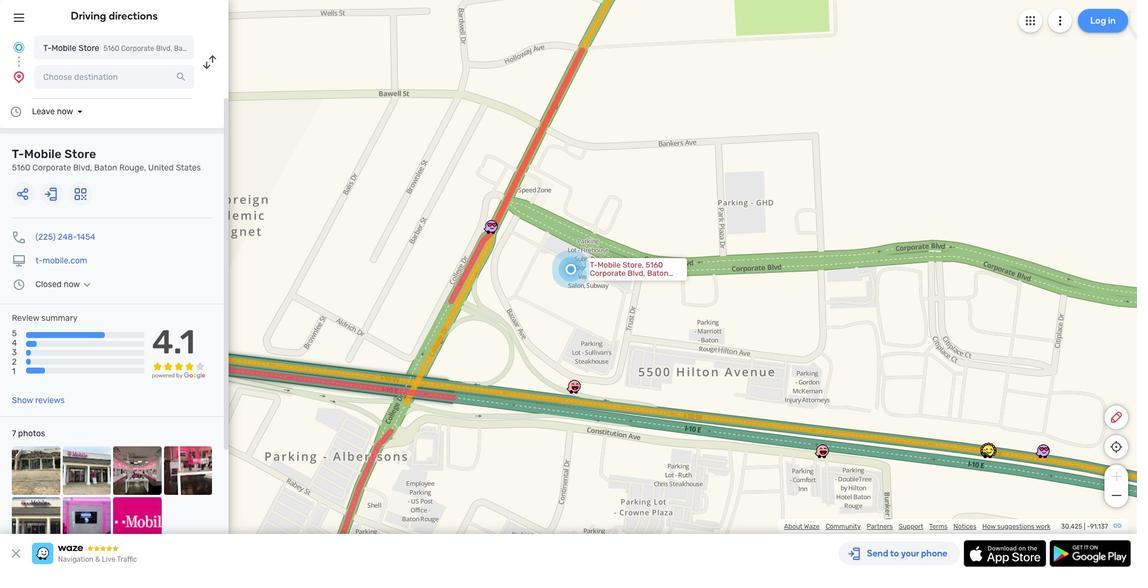 Task type: locate. For each thing, give the bounding box(es) containing it.
0 horizontal spatial states
[[176, 163, 201, 173]]

2 horizontal spatial corporate
[[590, 269, 626, 278]]

0 vertical spatial united
[[220, 44, 242, 53]]

t-mobile.com
[[36, 256, 87, 266]]

t- down clock image
[[12, 147, 24, 161]]

248-
[[58, 232, 77, 242]]

clock image
[[9, 105, 23, 119]]

2 vertical spatial t-
[[590, 261, 598, 270]]

5160
[[103, 44, 119, 53], [12, 163, 30, 173], [646, 261, 663, 270]]

7 photos
[[12, 429, 45, 439]]

5160 up choose destination text box
[[103, 44, 119, 53]]

summary
[[41, 313, 78, 323]]

leave now
[[32, 107, 73, 117]]

location image
[[12, 70, 26, 84]]

0 horizontal spatial baton
[[94, 163, 117, 173]]

terms
[[929, 523, 948, 531]]

clock image
[[12, 278, 26, 292]]

0 vertical spatial now
[[57, 107, 73, 117]]

mobile
[[51, 43, 76, 53], [24, 147, 62, 161], [598, 261, 621, 270]]

image 6 of t-mobile store, baton rouge image
[[62, 497, 111, 546]]

zoom out image
[[1109, 489, 1124, 503]]

0 horizontal spatial blvd,
[[73, 163, 92, 173]]

0 vertical spatial t-mobile store 5160 corporate blvd, baton rouge, united states
[[43, 43, 266, 53]]

1 vertical spatial united
[[148, 163, 174, 173]]

about waze link
[[784, 523, 820, 531]]

traffic
[[117, 556, 137, 564]]

rouge,
[[196, 44, 219, 53], [119, 163, 146, 173], [590, 277, 615, 286]]

corporate inside t-mobile store, 5160 corporate blvd, baton rouge, united states
[[590, 269, 626, 278]]

mobile down leave
[[24, 147, 62, 161]]

0 vertical spatial 5160
[[103, 44, 119, 53]]

4
[[12, 338, 17, 348]]

corporate
[[121, 44, 154, 53], [32, 163, 71, 173], [590, 269, 626, 278]]

blvd, inside t-mobile store, 5160 corporate blvd, baton rouge, united states
[[628, 269, 645, 278]]

2 vertical spatial states
[[643, 277, 666, 286]]

work
[[1036, 523, 1051, 531]]

7
[[12, 429, 16, 439]]

mobile left store,
[[598, 261, 621, 270]]

1 vertical spatial t-mobile store 5160 corporate blvd, baton rouge, united states
[[12, 147, 201, 173]]

zoom in image
[[1109, 470, 1124, 484]]

call image
[[12, 230, 26, 245]]

2 vertical spatial rouge,
[[590, 277, 615, 286]]

0 vertical spatial baton
[[174, 44, 194, 53]]

2 horizontal spatial rouge,
[[590, 277, 615, 286]]

1 horizontal spatial baton
[[174, 44, 194, 53]]

2 vertical spatial united
[[617, 277, 641, 286]]

30.425 | -91.137
[[1061, 523, 1108, 531]]

t- left store,
[[590, 261, 598, 270]]

1 vertical spatial corporate
[[32, 163, 71, 173]]

1 horizontal spatial blvd,
[[156, 44, 172, 53]]

store down leave now
[[64, 147, 96, 161]]

5160 right store,
[[646, 261, 663, 270]]

store down 'driving'
[[78, 43, 99, 53]]

states
[[244, 44, 266, 53], [176, 163, 201, 173], [643, 277, 666, 286]]

t-mobile store 5160 corporate blvd, baton rouge, united states
[[43, 43, 266, 53], [12, 147, 201, 173]]

2 vertical spatial corporate
[[590, 269, 626, 278]]

closed now button
[[36, 280, 94, 290]]

2 horizontal spatial blvd,
[[628, 269, 645, 278]]

pencil image
[[1110, 411, 1124, 425]]

notices link
[[954, 523, 977, 531]]

1 vertical spatial rouge,
[[119, 163, 146, 173]]

now for closed now
[[64, 280, 80, 290]]

current location image
[[12, 40, 26, 55]]

t- inside t-mobile store, 5160 corporate blvd, baton rouge, united states
[[590, 261, 598, 270]]

closed now
[[36, 280, 80, 290]]

91.137
[[1090, 523, 1108, 531]]

about
[[784, 523, 803, 531]]

1 horizontal spatial rouge,
[[196, 44, 219, 53]]

reviews
[[35, 396, 65, 406]]

states inside t-mobile store, 5160 corporate blvd, baton rouge, united states
[[643, 277, 666, 286]]

blvd,
[[156, 44, 172, 53], [73, 163, 92, 173], [628, 269, 645, 278]]

0 vertical spatial t-
[[43, 43, 51, 53]]

closed
[[36, 280, 62, 290]]

0 vertical spatial store
[[78, 43, 99, 53]]

x image
[[9, 547, 23, 561]]

4.1
[[152, 323, 195, 362]]

now right closed
[[64, 280, 80, 290]]

2 horizontal spatial states
[[643, 277, 666, 286]]

0 vertical spatial blvd,
[[156, 44, 172, 53]]

0 horizontal spatial t-
[[12, 147, 24, 161]]

2 horizontal spatial united
[[617, 277, 641, 286]]

2 horizontal spatial baton
[[647, 269, 669, 278]]

Choose destination text field
[[34, 65, 194, 89]]

1 horizontal spatial states
[[244, 44, 266, 53]]

baton
[[174, 44, 194, 53], [94, 163, 117, 173], [647, 269, 669, 278]]

how
[[983, 523, 996, 531]]

t-mobile.com link
[[36, 256, 87, 266]]

2 vertical spatial blvd,
[[628, 269, 645, 278]]

5 4 3 2 1
[[12, 329, 17, 377]]

show
[[12, 396, 33, 406]]

2 vertical spatial mobile
[[598, 261, 621, 270]]

1 vertical spatial now
[[64, 280, 80, 290]]

0 horizontal spatial 5160
[[12, 163, 30, 173]]

2 horizontal spatial 5160
[[646, 261, 663, 270]]

0 vertical spatial states
[[244, 44, 266, 53]]

1 vertical spatial baton
[[94, 163, 117, 173]]

t- right the current location icon
[[43, 43, 51, 53]]

now right leave
[[57, 107, 73, 117]]

notices
[[954, 523, 977, 531]]

2 horizontal spatial t-
[[590, 261, 598, 270]]

0 vertical spatial corporate
[[121, 44, 154, 53]]

navigation & live traffic
[[58, 556, 137, 564]]

image 5 of t-mobile store, baton rouge image
[[12, 497, 60, 546]]

store
[[78, 43, 99, 53], [64, 147, 96, 161]]

mobile down 'driving'
[[51, 43, 76, 53]]

1
[[12, 367, 15, 377]]

computer image
[[12, 254, 26, 268]]

t-
[[43, 43, 51, 53], [12, 147, 24, 161], [590, 261, 598, 270]]

2 vertical spatial 5160
[[646, 261, 663, 270]]

review
[[12, 313, 39, 323]]

navigation
[[58, 556, 94, 564]]

5160 down clock image
[[12, 163, 30, 173]]

united
[[220, 44, 242, 53], [148, 163, 174, 173], [617, 277, 641, 286]]

support
[[899, 523, 924, 531]]

2 vertical spatial baton
[[647, 269, 669, 278]]

waze
[[804, 523, 820, 531]]

now
[[57, 107, 73, 117], [64, 280, 80, 290]]



Task type: describe. For each thing, give the bounding box(es) containing it.
support link
[[899, 523, 924, 531]]

image 2 of t-mobile store, baton rouge image
[[62, 447, 111, 495]]

1 horizontal spatial t-
[[43, 43, 51, 53]]

chevron down image
[[80, 280, 94, 290]]

0 vertical spatial rouge,
[[196, 44, 219, 53]]

1 horizontal spatial 5160
[[103, 44, 119, 53]]

community
[[826, 523, 861, 531]]

(225) 248-1454 link
[[36, 232, 95, 242]]

live
[[102, 556, 115, 564]]

1 vertical spatial states
[[176, 163, 201, 173]]

terms link
[[929, 523, 948, 531]]

-
[[1087, 523, 1090, 531]]

partners link
[[867, 523, 893, 531]]

1 vertical spatial store
[[64, 147, 96, 161]]

driving
[[71, 9, 106, 23]]

image 3 of t-mobile store, baton rouge image
[[113, 447, 161, 495]]

show reviews
[[12, 396, 65, 406]]

now for leave now
[[57, 107, 73, 117]]

30.425
[[1061, 523, 1083, 531]]

(225) 248-1454
[[36, 232, 95, 242]]

link image
[[1113, 521, 1123, 531]]

1 vertical spatial t-
[[12, 147, 24, 161]]

1 vertical spatial mobile
[[24, 147, 62, 161]]

store,
[[623, 261, 644, 270]]

0 vertical spatial mobile
[[51, 43, 76, 53]]

image 4 of t-mobile store, baton rouge image
[[164, 447, 212, 495]]

mobile.com
[[43, 256, 87, 266]]

2
[[12, 357, 17, 368]]

1 horizontal spatial corporate
[[121, 44, 154, 53]]

review summary
[[12, 313, 78, 323]]

image 1 of t-mobile store, baton rouge image
[[12, 447, 60, 495]]

|
[[1084, 523, 1086, 531]]

directions
[[109, 9, 158, 23]]

1454
[[77, 232, 95, 242]]

partners
[[867, 523, 893, 531]]

image 7 of t-mobile store, baton rouge image
[[113, 497, 161, 546]]

0 horizontal spatial rouge,
[[119, 163, 146, 173]]

(225)
[[36, 232, 56, 242]]

baton inside t-mobile store, 5160 corporate blvd, baton rouge, united states
[[647, 269, 669, 278]]

5160 inside t-mobile store, 5160 corporate blvd, baton rouge, united states
[[646, 261, 663, 270]]

&
[[95, 556, 100, 564]]

0 horizontal spatial corporate
[[32, 163, 71, 173]]

1 vertical spatial blvd,
[[73, 163, 92, 173]]

5
[[12, 329, 17, 339]]

3
[[12, 348, 17, 358]]

1 horizontal spatial united
[[220, 44, 242, 53]]

united inside t-mobile store, 5160 corporate blvd, baton rouge, united states
[[617, 277, 641, 286]]

suggestions
[[998, 523, 1035, 531]]

about waze community partners support terms notices how suggestions work
[[784, 523, 1051, 531]]

rouge, inside t-mobile store, 5160 corporate blvd, baton rouge, united states
[[590, 277, 615, 286]]

0 horizontal spatial united
[[148, 163, 174, 173]]

t-
[[36, 256, 43, 266]]

1 vertical spatial 5160
[[12, 163, 30, 173]]

mobile inside t-mobile store, 5160 corporate blvd, baton rouge, united states
[[598, 261, 621, 270]]

how suggestions work link
[[983, 523, 1051, 531]]

photos
[[18, 429, 45, 439]]

driving directions
[[71, 9, 158, 23]]

leave
[[32, 107, 55, 117]]

t-mobile store, 5160 corporate blvd, baton rouge, united states
[[590, 261, 669, 286]]

community link
[[826, 523, 861, 531]]



Task type: vqa. For each thing, say whether or not it's contained in the screenshot.
'122.391' at bottom right
no



